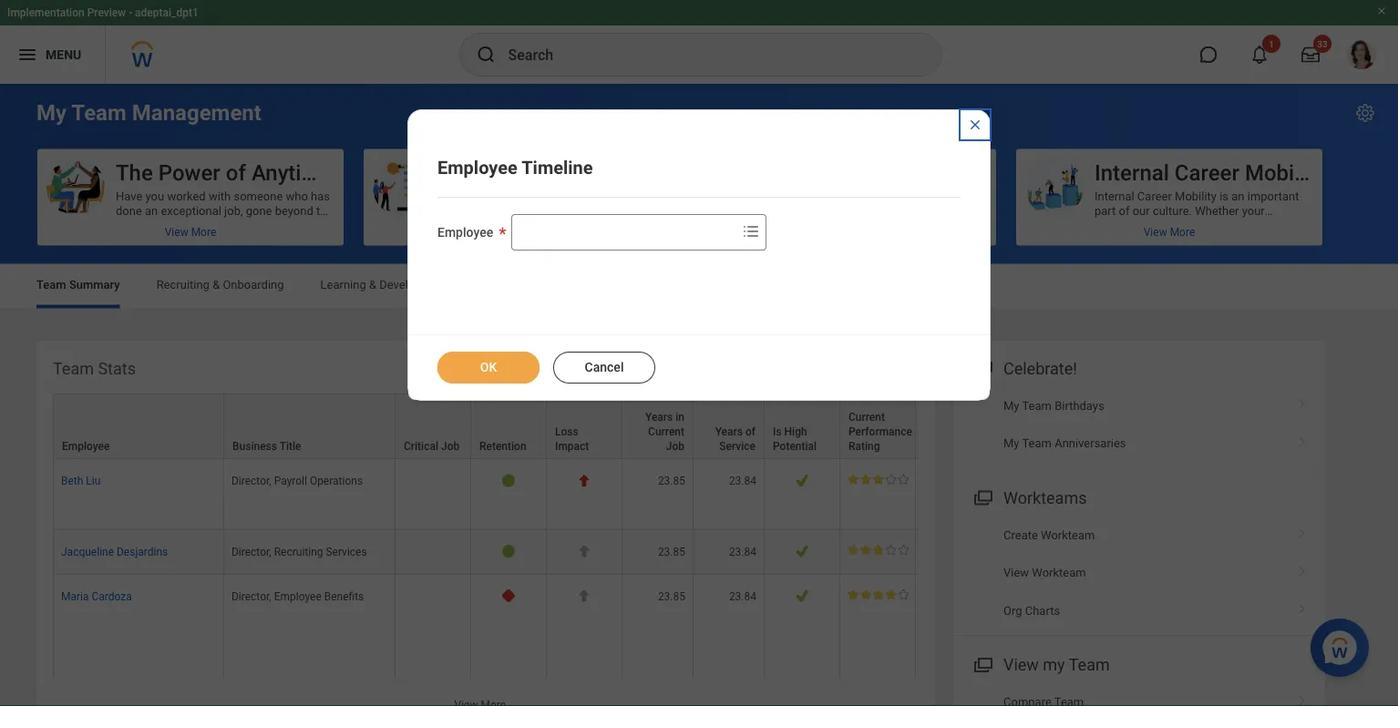 Task type: vqa. For each thing, say whether or not it's contained in the screenshot.
Languages
no



Task type: locate. For each thing, give the bounding box(es) containing it.
chevron right image
[[1291, 560, 1315, 578], [1291, 598, 1315, 616], [1291, 689, 1315, 707]]

2 row from the top
[[53, 459, 1399, 530]]

1 horizontal spatial job
[[666, 440, 685, 453]]

1 vertical spatial years
[[716, 426, 743, 438]]

0 vertical spatial menu group image
[[970, 355, 995, 380]]

3 menu group image from the top
[[970, 652, 995, 676]]

of inside years of service
[[746, 426, 756, 438]]

the power of anytime feedback
[[116, 160, 432, 186]]

2 the worker has been assessed as having high potential. image from the top
[[796, 544, 809, 558]]

learning & development
[[321, 278, 449, 292]]

chevron right image for view workteam
[[1291, 560, 1315, 578]]

meets expectations - performance in line with a solid team contributor. image for director, recruiting services
[[848, 544, 909, 555]]

director,
[[232, 475, 271, 488], [232, 545, 271, 558], [232, 590, 271, 603]]

view workteam link
[[954, 554, 1326, 592]]

years inside years of service
[[716, 426, 743, 438]]

4 row from the top
[[53, 574, 1399, 680]]

menu group image left celebrate!
[[970, 355, 995, 380]]

0 horizontal spatial recruiting
[[157, 278, 210, 292]]

prompts image
[[741, 221, 762, 243]]

chevron right image inside my team birthdays link
[[1291, 393, 1315, 411]]

1 chevron right image from the top
[[1291, 393, 1315, 411]]

2 vertical spatial chevron right image
[[1291, 522, 1315, 540]]

the
[[116, 160, 153, 186]]

years of service
[[716, 426, 756, 453]]

2 vertical spatial the worker has been assessed as having high potential. image
[[796, 589, 809, 603]]

current inside current performance rating
[[849, 411, 885, 424]]

years
[[646, 411, 673, 424], [716, 426, 743, 438]]

meets expectations - performance in line with a solid team contributor. image
[[848, 474, 909, 485], [848, 544, 909, 555]]

1 horizontal spatial recruiting
[[274, 545, 323, 558]]

0 vertical spatial this worker has low retention risk. image
[[502, 474, 516, 487]]

23.85 down the years in current job
[[658, 475, 686, 488]]

workteam for create workteam
[[1041, 528, 1096, 542]]

3 row from the top
[[53, 530, 1399, 574]]

desjardins
[[117, 545, 168, 558]]

meets expectations - performance in line with a solid team contributor. image for director, payroll operations
[[848, 474, 909, 485]]

current
[[849, 411, 885, 424], [648, 426, 685, 438]]

-
[[129, 6, 132, 19]]

rating
[[849, 440, 880, 453]]

1 vertical spatial view
[[1004, 656, 1039, 675]]

menu group image for workteams
[[970, 485, 995, 509]]

profile logan mcneil element
[[1337, 35, 1388, 75]]

job inside popup button
[[441, 440, 460, 453]]

adeptai_dpt1
[[135, 6, 199, 19]]

team left summary
[[36, 278, 66, 292]]

0 vertical spatial list
[[954, 387, 1326, 463]]

main content
[[0, 84, 1399, 707]]

director, employee benefits
[[232, 590, 364, 603]]

1 vertical spatial meets expectations - performance in line with a solid team contributor. image
[[848, 544, 909, 555]]

chevron right image for workteams
[[1291, 522, 1315, 540]]

workteam
[[1041, 528, 1096, 542], [1033, 566, 1087, 580]]

this worker has low retention risk. image for director, recruiting services
[[502, 544, 516, 558]]

my
[[36, 100, 67, 126], [1004, 399, 1020, 413], [1004, 437, 1020, 450]]

chevron right image
[[1291, 393, 1315, 411], [1291, 430, 1315, 449], [1291, 522, 1315, 540]]

& for recruiting
[[213, 278, 220, 292]]

1 horizontal spatial years
[[716, 426, 743, 438]]

1 horizontal spatial current
[[849, 411, 885, 424]]

2 vertical spatial 23.85
[[658, 590, 686, 603]]

implementation
[[7, 6, 85, 19]]

1 vertical spatial workteam
[[1033, 566, 1087, 580]]

23.85 right the loss of this employee would be moderate or significant to the organization. icon
[[658, 545, 686, 558]]

search image
[[476, 44, 497, 66]]

my for my team birthdays
[[1004, 399, 1020, 413]]

1 23.84 from the top
[[729, 475, 757, 488]]

1 & from the left
[[213, 278, 220, 292]]

team stats
[[53, 359, 136, 378]]

2 job from the left
[[666, 440, 685, 453]]

and
[[867, 160, 903, 186]]

service
[[720, 440, 756, 453]]

critical job button
[[396, 394, 471, 458]]

workteam down create workteam
[[1033, 566, 1087, 580]]

23.85
[[658, 475, 686, 488], [658, 545, 686, 558], [658, 590, 686, 603]]

close job requisitions by location image
[[968, 118, 983, 132]]

1 vertical spatial list
[[954, 517, 1326, 630]]

the worker has been assessed as having high potential. image
[[796, 474, 809, 487], [796, 544, 809, 558], [796, 589, 809, 603]]

3 chevron right image from the top
[[1291, 522, 1315, 540]]

tab list
[[18, 265, 1381, 309]]

&
[[213, 278, 220, 292], [369, 278, 377, 292]]

1 vertical spatial director,
[[232, 545, 271, 558]]

2 menu group image from the top
[[970, 485, 995, 509]]

team up the
[[71, 100, 127, 126]]

3 the worker has been assessed as having high potential. image from the top
[[796, 589, 809, 603]]

meets expectations - performance in line with a solid team contributor. image down rating
[[848, 474, 909, 485]]

performance
[[849, 426, 913, 438]]

team stats element
[[36, 342, 1399, 707]]

0 vertical spatial my
[[36, 100, 67, 126]]

23.84
[[729, 475, 757, 488], [729, 545, 757, 558], [729, 590, 757, 603]]

menu group image left workteams
[[970, 485, 995, 509]]

1 vertical spatial chevron right image
[[1291, 430, 1315, 449]]

row containing years in current job
[[53, 394, 1399, 459]]

employee button
[[54, 394, 223, 458]]

1 row from the top
[[53, 394, 1399, 459]]

1 vertical spatial recruiting
[[274, 545, 323, 558]]

job right critical
[[441, 440, 460, 453]]

implementation preview -   adeptai_dpt1
[[7, 6, 199, 19]]

maria
[[61, 590, 89, 603]]

business title
[[233, 440, 301, 453]]

2 list from the top
[[954, 517, 1326, 630]]

1 meets expectations - performance in line with a solid team contributor. image from the top
[[848, 474, 909, 485]]

0 vertical spatial recruiting
[[157, 278, 210, 292]]

row containing maria cardoza
[[53, 574, 1399, 680]]

the power of anytime feedback button
[[37, 149, 432, 246]]

list containing my team birthdays
[[954, 387, 1326, 463]]

2 vertical spatial director,
[[232, 590, 271, 603]]

main content containing my team management
[[0, 84, 1399, 707]]

recruiting left onboarding
[[157, 278, 210, 292]]

0 vertical spatial 23.84
[[729, 475, 757, 488]]

of up the 'service' on the bottom of page
[[746, 426, 756, 438]]

menu group image
[[970, 355, 995, 380], [970, 485, 995, 509], [970, 652, 995, 676]]

director, down business
[[232, 475, 271, 488]]

loss impact button
[[547, 394, 622, 458]]

2 23.84 from the top
[[729, 545, 757, 558]]

list containing create workteam
[[954, 517, 1326, 630]]

in
[[676, 411, 685, 424]]

2 vertical spatial 23.84
[[729, 590, 757, 603]]

this worker has low retention risk. image for director, payroll operations
[[502, 474, 516, 487]]

recruiting & onboarding
[[157, 278, 284, 292]]

1 vertical spatial chevron right image
[[1291, 598, 1315, 616]]

1 view from the top
[[1004, 566, 1030, 580]]

job down in
[[666, 440, 685, 453]]

1 job from the left
[[441, 440, 460, 453]]

row containing beth liu
[[53, 459, 1399, 530]]

row containing jacqueline desjardins
[[53, 530, 1399, 574]]

1 vertical spatial of
[[746, 426, 756, 438]]

current up performance
[[849, 411, 885, 424]]

view inside 'list'
[[1004, 566, 1030, 580]]

3 23.85 from the top
[[658, 590, 686, 603]]

my inside my team anniversaries link
[[1004, 437, 1020, 450]]

of right the power
[[226, 160, 246, 186]]

my inside my team birthdays link
[[1004, 399, 1020, 413]]

view left my
[[1004, 656, 1039, 675]]

jacqueline desjardins link
[[61, 542, 168, 558]]

2 chevron right image from the top
[[1291, 598, 1315, 616]]

employee timeline element
[[438, 157, 593, 178]]

1 vertical spatial my
[[1004, 399, 1020, 413]]

years up the 'service' on the bottom of page
[[716, 426, 743, 438]]

recruiting
[[157, 278, 210, 292], [274, 545, 323, 558]]

& right learning
[[369, 278, 377, 292]]

0 horizontal spatial job
[[441, 440, 460, 453]]

3 23.84 from the top
[[729, 590, 757, 603]]

view
[[1004, 566, 1030, 580], [1004, 656, 1039, 675]]

0 vertical spatial 23.85
[[658, 475, 686, 488]]

current performance rating button
[[841, 394, 916, 458]]

0 vertical spatial of
[[226, 160, 246, 186]]

0 vertical spatial view
[[1004, 566, 1030, 580]]

director, for director, payroll operations
[[232, 475, 271, 488]]

2 this worker has low retention risk. image from the top
[[502, 544, 516, 558]]

tab list containing team summary
[[18, 265, 1381, 309]]

meets expectations - performance in line with a solid team contributor. image up exceeds expectations - performance is excellent and generally surpassed expectations and required little to no supervision. image
[[848, 544, 909, 555]]

my for my team management
[[36, 100, 67, 126]]

view up org
[[1004, 566, 1030, 580]]

employee
[[438, 157, 518, 178], [442, 160, 538, 186], [438, 225, 493, 240], [62, 440, 110, 453], [274, 590, 322, 603]]

director, for director, recruiting services
[[232, 545, 271, 558]]

2 23.85 from the top
[[658, 545, 686, 558]]

3 chevron right image from the top
[[1291, 689, 1315, 707]]

team right my
[[1069, 656, 1110, 675]]

0 vertical spatial the worker has been assessed as having high potential. image
[[796, 474, 809, 487]]

my team anniversaries link
[[954, 425, 1326, 463]]

cell
[[396, 459, 471, 530], [916, 459, 992, 530], [396, 530, 471, 574], [916, 530, 992, 574], [396, 574, 471, 680], [916, 574, 992, 680]]

1 vertical spatial menu group image
[[970, 485, 995, 509]]

current down in
[[648, 426, 685, 438]]

1 vertical spatial this worker has low retention risk. image
[[502, 544, 516, 558]]

1 vertical spatial current
[[648, 426, 685, 438]]

cardoza
[[92, 590, 132, 603]]

celebrate!
[[1004, 359, 1078, 378]]

2 meets expectations - performance in line with a solid team contributor. image from the top
[[848, 544, 909, 555]]

23.85 right the loss of this employee would be moderate or significant to the organization. image
[[658, 590, 686, 603]]

chevron right image for celebrate!
[[1291, 393, 1315, 411]]

create workteam
[[1004, 528, 1096, 542]]

2 director, from the top
[[232, 545, 271, 558]]

workteam down workteams
[[1041, 528, 1096, 542]]

1 horizontal spatial of
[[746, 426, 756, 438]]

2 & from the left
[[369, 278, 377, 292]]

chevron right image inside org charts 'link'
[[1291, 598, 1315, 616]]

mobility
[[1246, 160, 1324, 186]]

1 23.85 from the top
[[658, 475, 686, 488]]

birthdays
[[1055, 399, 1105, 413]]

create
[[1004, 528, 1038, 542]]

conversations
[[1026, 160, 1167, 186]]

job
[[441, 440, 460, 453], [666, 440, 685, 453]]

1 this worker has low retention risk. image from the top
[[502, 474, 516, 487]]

notifications large image
[[1251, 46, 1269, 64]]

of
[[226, 160, 246, 186], [746, 426, 756, 438]]

0 horizontal spatial current
[[648, 426, 685, 438]]

director, up "director, employee benefits"
[[232, 545, 271, 558]]

the worker has been assessed as having high potential. image for director, recruiting services
[[796, 544, 809, 558]]

internal career mobility
[[1095, 160, 1324, 186]]

implementation preview -   adeptai_dpt1 banner
[[0, 0, 1399, 84]]

1 horizontal spatial &
[[369, 278, 377, 292]]

1 vertical spatial 23.85
[[658, 545, 686, 558]]

business title button
[[224, 394, 395, 458]]

menu group image left my
[[970, 652, 995, 676]]

0 vertical spatial meets expectations - performance in line with a solid team contributor. image
[[848, 474, 909, 485]]

0 vertical spatial chevron right image
[[1291, 393, 1315, 411]]

& left onboarding
[[213, 278, 220, 292]]

of inside button
[[226, 160, 246, 186]]

0 vertical spatial years
[[646, 411, 673, 424]]

list
[[954, 387, 1326, 463], [954, 517, 1326, 630]]

1 chevron right image from the top
[[1291, 560, 1315, 578]]

years inside the years in current job
[[646, 411, 673, 424]]

2 vertical spatial chevron right image
[[1291, 689, 1315, 707]]

0 vertical spatial chevron right image
[[1291, 560, 1315, 578]]

cancel
[[585, 360, 624, 375]]

2 chevron right image from the top
[[1291, 430, 1315, 449]]

23.84 for director, recruiting services
[[729, 545, 757, 558]]

team down celebrate!
[[1023, 399, 1052, 413]]

current inside the years in current job
[[648, 426, 685, 438]]

0 horizontal spatial of
[[226, 160, 246, 186]]

recruiting up "director, employee benefits"
[[274, 545, 323, 558]]

1 director, from the top
[[232, 475, 271, 488]]

this worker has low retention risk. image
[[502, 474, 516, 487], [502, 544, 516, 558]]

chevron right image inside view workteam link
[[1291, 560, 1315, 578]]

learning
[[321, 278, 366, 292]]

continuous
[[908, 160, 1020, 186]]

0 vertical spatial current
[[849, 411, 885, 424]]

2 vertical spatial my
[[1004, 437, 1020, 450]]

this worker has low retention risk. image down retention
[[502, 474, 516, 487]]

0 vertical spatial workteam
[[1041, 528, 1096, 542]]

1 the worker has been assessed as having high potential. image from the top
[[796, 474, 809, 487]]

1 list from the top
[[954, 387, 1326, 463]]

recruiting inside tab list
[[157, 278, 210, 292]]

anytime
[[252, 160, 332, 186]]

0 horizontal spatial years
[[646, 411, 673, 424]]

director, down director, recruiting services
[[232, 590, 271, 603]]

high
[[785, 426, 808, 438]]

0 vertical spatial director,
[[232, 475, 271, 488]]

list for celebrate!
[[954, 387, 1326, 463]]

internal
[[1095, 160, 1170, 186]]

internal career mobility button
[[1017, 149, 1324, 246]]

chevron right image for org charts
[[1291, 598, 1315, 616]]

the loss of this employee would be catastrophic or critical to the organization. image
[[578, 474, 591, 487]]

years left in
[[646, 411, 673, 424]]

this worker has low retention risk. image up this worker has a high retention risk - immediate action needed. icon
[[502, 544, 516, 558]]

employee inside employee engagement button
[[442, 160, 538, 186]]

the worker has been assessed as having high potential. image for director, employee benefits
[[796, 589, 809, 603]]

1 menu group image from the top
[[970, 355, 995, 380]]

impact
[[555, 440, 589, 453]]

chevron right image inside create workteam link
[[1291, 522, 1315, 540]]

0 horizontal spatial &
[[213, 278, 220, 292]]

2 view from the top
[[1004, 656, 1039, 675]]

2 vertical spatial menu group image
[[970, 652, 995, 676]]

row
[[53, 394, 1399, 459], [53, 459, 1399, 530], [53, 530, 1399, 574], [53, 574, 1399, 680]]

1 vertical spatial 23.84
[[729, 545, 757, 558]]

1 vertical spatial the worker has been assessed as having high potential. image
[[796, 544, 809, 558]]

3 director, from the top
[[232, 590, 271, 603]]



Task type: describe. For each thing, give the bounding box(es) containing it.
chevron right image inside my team anniversaries link
[[1291, 430, 1315, 449]]

my for my team anniversaries
[[1004, 437, 1020, 450]]

power
[[158, 160, 220, 186]]

critical job
[[404, 440, 460, 453]]

workteam for view workteam
[[1033, 566, 1087, 580]]

is high potential button
[[765, 394, 840, 458]]

years in current job button
[[623, 394, 693, 458]]

operations
[[310, 475, 363, 488]]

management
[[132, 100, 262, 126]]

critical
[[404, 440, 439, 453]]

employee engagement button
[[364, 149, 670, 246]]

team left stats
[[53, 359, 94, 378]]

retention button
[[471, 394, 546, 458]]

career
[[1175, 160, 1240, 186]]

is
[[773, 426, 782, 438]]

menu group image for view my team
[[970, 652, 995, 676]]

23.84 for director, payroll operations
[[729, 475, 757, 488]]

org charts link
[[954, 592, 1326, 630]]

services
[[326, 545, 367, 558]]

coaching and continuous conversations button
[[690, 149, 1167, 246]]

maria cardoza
[[61, 590, 132, 603]]

team down the my team birthdays
[[1023, 437, 1052, 450]]

the worker has been assessed as having high potential. image for director, payroll operations
[[796, 474, 809, 487]]

years for current
[[646, 411, 673, 424]]

inbox large image
[[1302, 46, 1320, 64]]

23.85 for director, recruiting services
[[658, 545, 686, 558]]

Employee field
[[513, 216, 737, 249]]

job inside the years in current job
[[666, 440, 685, 453]]

current performance rating
[[849, 411, 913, 453]]

& for learning
[[369, 278, 377, 292]]

engagement
[[543, 160, 667, 186]]

my team birthdays link
[[954, 387, 1326, 425]]

beth liu link
[[61, 471, 101, 488]]

team summary
[[36, 278, 120, 292]]

close environment banner image
[[1377, 5, 1388, 16]]

workteams
[[1004, 489, 1087, 508]]

years for service
[[716, 426, 743, 438]]

23.85 for director, employee benefits
[[658, 590, 686, 603]]

loss impact
[[555, 426, 589, 453]]

team inside tab list
[[36, 278, 66, 292]]

preview
[[87, 6, 126, 19]]

feedback
[[338, 160, 432, 186]]

my team anniversaries
[[1004, 437, 1127, 450]]

liu
[[86, 475, 101, 488]]

recruiting inside row
[[274, 545, 323, 558]]

payroll
[[274, 475, 307, 488]]

23.84 for director, employee benefits
[[729, 590, 757, 603]]

is high potential
[[773, 426, 817, 453]]

timeline
[[522, 157, 593, 178]]

stats
[[98, 359, 136, 378]]

business
[[233, 440, 277, 453]]

employee timeline dialog
[[408, 109, 991, 401]]

my
[[1044, 656, 1066, 675]]

employee inside employee popup button
[[62, 440, 110, 453]]

ok button
[[438, 352, 540, 384]]

director, recruiting services
[[232, 545, 367, 558]]

years of service button
[[694, 394, 764, 458]]

director, for director, employee benefits
[[232, 590, 271, 603]]

cancel button
[[554, 352, 656, 384]]

loss
[[555, 426, 579, 438]]

coaching
[[769, 160, 861, 186]]

charts
[[1026, 604, 1061, 618]]

create workteam link
[[954, 517, 1326, 554]]

org
[[1004, 604, 1023, 618]]

org charts
[[1004, 604, 1061, 618]]

my team birthdays
[[1004, 399, 1105, 413]]

beth
[[61, 475, 83, 488]]

jacqueline desjardins
[[61, 545, 168, 558]]

years in current job
[[646, 411, 685, 453]]

exceeds expectations - performance is excellent and generally surpassed expectations and required little to no supervision. image
[[848, 589, 909, 600]]

the loss of this employee would be moderate or significant to the organization. image
[[578, 544, 591, 558]]

view for view workteam
[[1004, 566, 1030, 580]]

configure this page image
[[1355, 102, 1377, 124]]

coaching and continuous conversations
[[769, 160, 1167, 186]]

this worker has a high retention risk - immediate action needed. image
[[502, 589, 516, 603]]

employee engagement
[[442, 160, 667, 186]]

development
[[380, 278, 449, 292]]

view for view my team
[[1004, 656, 1039, 675]]

jacqueline
[[61, 545, 114, 558]]

title
[[280, 440, 301, 453]]

view workteam
[[1004, 566, 1087, 580]]

the loss of this employee would be moderate or significant to the organization. image
[[578, 589, 591, 603]]

onboarding
[[223, 278, 284, 292]]

anniversaries
[[1055, 437, 1127, 450]]

beth liu
[[61, 475, 101, 488]]

23.85 for director, payroll operations
[[658, 475, 686, 488]]

retention
[[480, 440, 527, 453]]

menu group image for celebrate!
[[970, 355, 995, 380]]

potential
[[773, 440, 817, 453]]

summary
[[69, 278, 120, 292]]

ok
[[480, 360, 497, 375]]

my team management
[[36, 100, 262, 126]]

list for workteams
[[954, 517, 1326, 630]]

benefits
[[324, 590, 364, 603]]

view my team
[[1004, 656, 1110, 675]]



